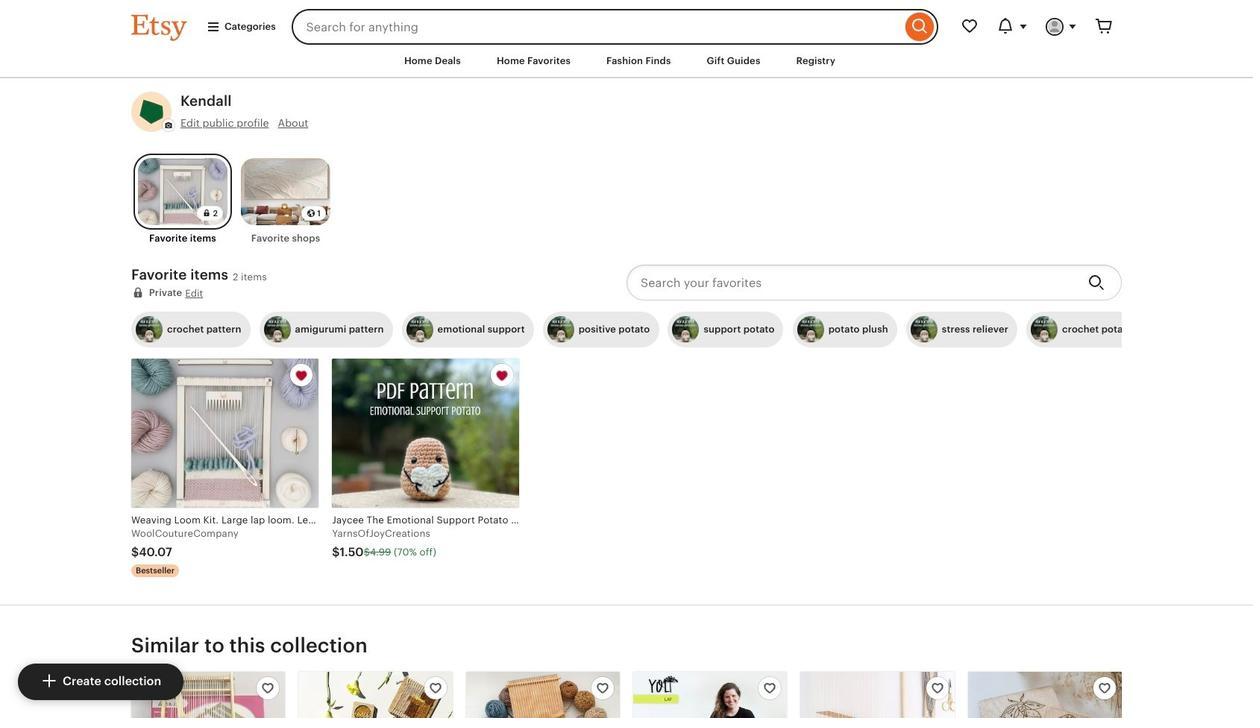 Task type: describe. For each thing, give the bounding box(es) containing it.
Search for anything text field
[[291, 9, 902, 45]]

smaller xs image
[[931, 682, 944, 696]]

Search your favorites text field
[[627, 265, 1076, 301]]

smaller xs image
[[1098, 682, 1111, 696]]

weaving comb set | handmade combs | wood combs for weaving, macramé image
[[968, 672, 1122, 718]]

yoli lap | multi weaving loom | pin loom weaving | peg loom | loom | weaving kit | pin loom patterns | rectangle loom | ullvuna image
[[633, 672, 787, 718]]

jaycee the emotional support potato - amigurumi pdf pattern instruction only image
[[332, 359, 519, 508]]

loome mini weaving looms image
[[299, 672, 452, 718]]



Task type: vqa. For each thing, say whether or not it's contained in the screenshot.
top from
no



Task type: locate. For each thing, give the bounding box(es) containing it.
weaving loom kit. large lap loom. learn to frame weave, tapestry. beginners learn to weave. image
[[131, 359, 319, 508]]

wooden weaving needle image
[[801, 672, 954, 718]]

None search field
[[291, 9, 938, 45]]

banner
[[104, 0, 1149, 45]]

menu bar
[[0, 0, 1253, 78], [104, 45, 1149, 78]]

wooden weaving loom kit creative handmade weaving weaving project kit children's gifts holiday gifts loom beginner set image
[[131, 672, 285, 718]]

weaving loom kit, wool yarn in natural colors, neutral colors wool, weaving kit for beginners, wood loom, lap loom, little loom image
[[466, 672, 620, 718]]



